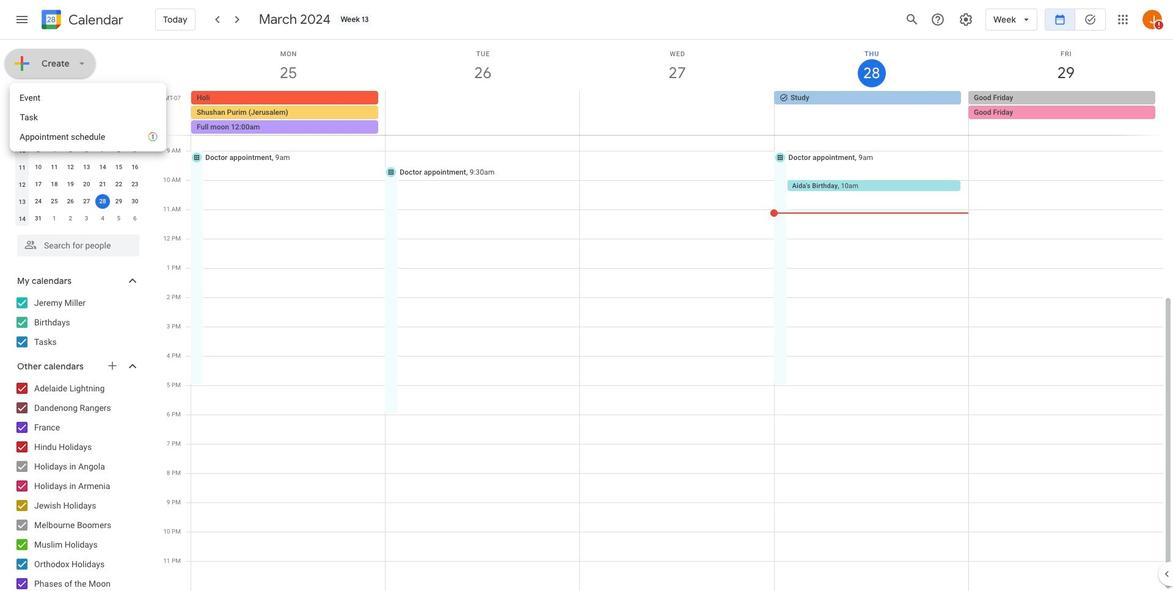 Task type: locate. For each thing, give the bounding box(es) containing it.
calendar element
[[39, 7, 123, 34]]

cell
[[191, 91, 386, 135], [386, 91, 580, 135], [580, 91, 774, 135], [969, 91, 1163, 135], [95, 193, 111, 210]]

february 28 element
[[79, 126, 94, 141]]

7 element
[[95, 143, 110, 158]]

Search for people text field
[[24, 235, 132, 257]]

column header inside march 2024 grid
[[14, 108, 30, 125]]

april 1 element
[[47, 211, 62, 226]]

column header
[[14, 108, 30, 125]]

april 2 element
[[63, 211, 78, 226]]

12 element
[[63, 160, 78, 175]]

16 element
[[128, 160, 142, 175]]

24 element
[[31, 194, 46, 209]]

6 element
[[79, 143, 94, 158]]

27 element
[[79, 194, 94, 209]]

february 29 element
[[95, 126, 110, 141]]

8 element
[[111, 143, 126, 158]]

april 6 element
[[128, 211, 142, 226]]

10 element
[[31, 160, 46, 175]]

row
[[186, 91, 1173, 135], [14, 108, 143, 125], [14, 125, 143, 142], [14, 142, 143, 159], [14, 159, 143, 176], [14, 176, 143, 193], [14, 193, 143, 210], [14, 210, 143, 227]]

18 element
[[47, 177, 62, 192]]

11 element
[[47, 160, 62, 175]]

heading
[[66, 13, 123, 27]]

26 element
[[63, 194, 78, 209]]

9 element
[[128, 143, 142, 158]]

31 element
[[31, 211, 46, 226]]

april 5 element
[[111, 211, 126, 226]]

march 2024 grid
[[12, 108, 143, 227]]

None search field
[[0, 230, 152, 257]]

february 26 element
[[47, 126, 62, 141]]

heading inside calendar element
[[66, 13, 123, 27]]

grid
[[156, 40, 1173, 592]]

my calendars list
[[2, 293, 152, 352]]

3 element
[[31, 143, 46, 158]]

main drawer image
[[15, 12, 29, 27]]

row group
[[14, 125, 143, 227]]

other calendars list
[[2, 379, 152, 592]]



Task type: describe. For each thing, give the bounding box(es) containing it.
february 25 element
[[31, 126, 46, 141]]

19 element
[[63, 177, 78, 192]]

30 element
[[128, 194, 142, 209]]

february 27 element
[[63, 126, 78, 141]]

settings menu image
[[959, 12, 974, 27]]

17 element
[[31, 177, 46, 192]]

4 element
[[47, 143, 62, 158]]

15 element
[[111, 160, 126, 175]]

22 element
[[111, 177, 126, 192]]

13 element
[[79, 160, 94, 175]]

20 element
[[79, 177, 94, 192]]

april 3 element
[[79, 211, 94, 226]]

cell inside row group
[[95, 193, 111, 210]]

25 element
[[47, 194, 62, 209]]

14 element
[[95, 160, 110, 175]]

29 element
[[111, 194, 126, 209]]

add other calendars image
[[106, 360, 119, 372]]

28, today element
[[95, 194, 110, 209]]

april 4 element
[[95, 211, 110, 226]]

row group inside march 2024 grid
[[14, 125, 143, 227]]

21 element
[[95, 177, 110, 192]]

5 element
[[63, 143, 78, 158]]

23 element
[[128, 177, 142, 192]]



Task type: vqa. For each thing, say whether or not it's contained in the screenshot.
28, today element
yes



